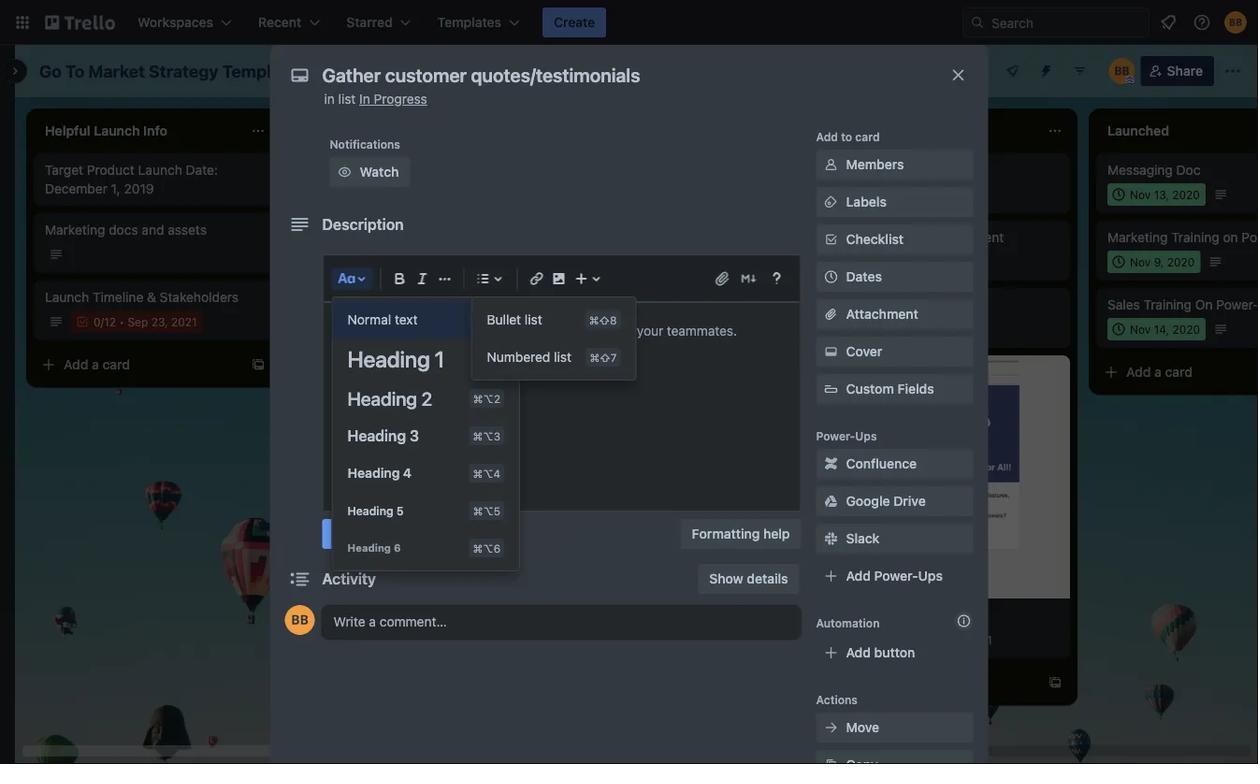 Task type: vqa. For each thing, say whether or not it's contained in the screenshot.
/ corresponding to 12
yes



Task type: locate. For each thing, give the bounding box(es) containing it.
bob builder (bobbuilder40) image
[[285, 605, 315, 635]]

launch timeline & stakeholders
[[45, 289, 239, 305]]

a for update
[[357, 316, 365, 331]]

power- up confluence
[[816, 429, 855, 442]]

marketing down december
[[45, 222, 105, 238]]

fields
[[897, 381, 934, 397]]

0 horizontal spatial create from template… image
[[251, 357, 266, 372]]

1 sm image from the top
[[822, 193, 840, 211]]

3 nov from the top
[[1130, 323, 1151, 336]]

card up heading 1
[[368, 316, 396, 331]]

1 horizontal spatial add a card button
[[299, 309, 509, 339]]

in list in progress
[[324, 91, 427, 107]]

heading for heading 4
[[347, 465, 400, 481]]

4 sm image from the top
[[822, 492, 840, 511]]

promotion
[[882, 162, 943, 178]]

2020 right 9,
[[1167, 255, 1195, 268]]

1 horizontal spatial power-
[[874, 568, 918, 584]]

attach and insert link image
[[713, 269, 732, 288]]

2 vertical spatial jul
[[864, 633, 880, 646]]

2 horizontal spatial add a card button
[[1096, 357, 1258, 387]]

marketing down assorted
[[361, 248, 421, 264]]

add a card down the text styles icon
[[329, 316, 396, 331]]

3 sm image from the top
[[822, 342, 840, 361]]

0 vertical spatial create from template… image
[[516, 316, 531, 331]]

image image
[[548, 268, 570, 290]]

0 vertical spatial list
[[338, 91, 356, 107]]

jul inside 'checkbox'
[[864, 323, 880, 336]]

a down 0 / 12 • sep 23, 2021
[[92, 357, 99, 372]]

jul inside option
[[864, 633, 880, 646]]

0 horizontal spatial /
[[101, 315, 104, 328]]

add a card button down nov 14, 2020
[[1096, 357, 1258, 387]]

a left text on the top left of the page
[[357, 316, 365, 331]]

add to card
[[816, 130, 880, 143]]

heading 4
[[347, 465, 412, 481]]

1 vertical spatial nov
[[1130, 255, 1151, 268]]

heading
[[347, 346, 430, 372], [347, 387, 417, 409], [347, 427, 406, 445], [347, 465, 400, 481], [347, 504, 393, 517], [347, 542, 391, 554]]

on
[[429, 162, 444, 178], [482, 230, 498, 245], [1223, 230, 1238, 245]]

text styles image
[[335, 268, 358, 290]]

sm image left blog
[[822, 230, 840, 249]]

custom
[[846, 381, 894, 397]]

blog
[[842, 230, 869, 245]]

jul for post
[[864, 255, 880, 268]]

0 horizontal spatial ups
[[855, 429, 877, 442]]

jul for app
[[864, 323, 880, 336]]

marketing training on pow link
[[1107, 228, 1258, 247]]

members link
[[816, 150, 973, 180]]

1 heading from the top
[[347, 346, 430, 372]]

create from template… image for blog post - announcement
[[1048, 675, 1063, 690]]

nov 9, 2020
[[1130, 255, 1195, 268]]

list right in
[[338, 91, 356, 107]]

december
[[45, 181, 107, 196]]

share
[[1167, 63, 1203, 79]]

training inside "link"
[[1144, 297, 1192, 312]]

power- up email newsletter
[[874, 568, 918, 584]]

in progress link
[[359, 91, 427, 107]]

23, down attachment
[[883, 323, 900, 336]]

save button
[[322, 519, 374, 549]]

0 horizontal spatial 0
[[94, 315, 101, 328]]

jul inside checkbox
[[864, 255, 880, 268]]

board link
[[377, 56, 457, 86]]

1 vertical spatial /
[[101, 315, 104, 328]]

3 up 4
[[410, 427, 419, 445]]

Main content area, start typing to enter text. text field
[[343, 320, 781, 365]]

sm image inside members link
[[822, 155, 840, 174]]

add a card button down sep
[[34, 350, 243, 380]]

2021
[[171, 315, 197, 328]]

2020 inside 'option'
[[1172, 188, 1200, 201]]

1 vertical spatial list
[[525, 312, 542, 327]]

1 horizontal spatial bob builder (bobbuilder40) image
[[1224, 11, 1247, 34]]

1 vertical spatial 0
[[94, 315, 101, 328]]

group containing bullet list
[[472, 301, 636, 376]]

numbered list
[[487, 349, 571, 365]]

/pricing
[[448, 162, 493, 178]]

/ for 3
[[340, 274, 343, 287]]

0 vertical spatial nov
[[1130, 188, 1151, 201]]

3
[[343, 274, 351, 287], [410, 427, 419, 445]]

messaging doc
[[1107, 162, 1200, 178]]

2020
[[906, 188, 934, 201], [1172, 188, 1200, 201], [901, 255, 929, 268], [1167, 255, 1195, 268], [903, 323, 930, 336], [1172, 323, 1200, 336], [901, 633, 929, 646]]

heading 1
[[347, 346, 445, 372]]

0 vertical spatial bob builder (bobbuilder40) image
[[1224, 11, 1247, 34]]

2 sm image from the top
[[822, 230, 840, 249]]

0 notifications image
[[1157, 11, 1180, 34]]

0 horizontal spatial add a card button
[[34, 350, 243, 380]]

bob builder (bobbuilder40) image
[[1224, 11, 1247, 34], [1109, 58, 1135, 84]]

save
[[333, 526, 363, 542]]

3 heading from the top
[[347, 427, 406, 445]]

target product launch date: december 1, 2019 link
[[45, 161, 262, 198]]

heading for heading 5
[[347, 504, 393, 517]]

switch to… image
[[13, 13, 32, 32]]

sm image inside checklist link
[[822, 230, 840, 249]]

1 vertical spatial launch
[[45, 289, 89, 305]]

aug
[[864, 188, 885, 201]]

0 left 12
[[94, 315, 101, 328]]

0 horizontal spatial 23,
[[151, 315, 168, 328]]

training
[[1171, 230, 1219, 245], [1144, 297, 1192, 312]]

jul up dates
[[864, 255, 880, 268]]

heading left 4
[[347, 465, 400, 481]]

5 sm image from the top
[[822, 529, 840, 548]]

list
[[338, 91, 356, 107], [525, 312, 542, 327], [554, 349, 571, 365]]

2 vertical spatial power-
[[874, 568, 918, 584]]

add a card button up heading 1
[[299, 309, 509, 339]]

1 horizontal spatial marketing
[[361, 248, 421, 264]]

0 vertical spatial 1
[[435, 346, 445, 372]]

1 horizontal spatial ups
[[918, 568, 943, 584]]

2 nov from the top
[[1130, 255, 1151, 268]]

Board name text field
[[30, 56, 306, 86]]

Nov 14, 2020 checkbox
[[1107, 318, 1206, 340]]

nov left 14, on the top right of the page
[[1130, 323, 1151, 336]]

None text field
[[313, 58, 930, 92]]

marketing training on pow
[[1107, 230, 1258, 245]]

move link
[[816, 713, 973, 743]]

sm image inside the labels link
[[822, 193, 840, 211]]

launch left the timeline
[[45, 289, 89, 305]]

on for references
[[482, 230, 498, 245]]

add a card down 12
[[64, 357, 130, 372]]

google
[[846, 493, 890, 509]]

1 vertical spatial ups
[[918, 568, 943, 584]]

nov left 13,
[[1130, 188, 1151, 201]]

email newsletter
[[842, 608, 943, 623]]

automation
[[816, 616, 880, 630]]

on inside update assorted references on existing marketing pages
[[482, 230, 498, 245]]

2 vertical spatial list
[[554, 349, 571, 365]]

sm image for cover
[[822, 342, 840, 361]]

2020 for in-
[[903, 323, 930, 336]]

0 horizontal spatial list
[[338, 91, 356, 107]]

sm image for members
[[822, 155, 840, 174]]

sm image left google
[[822, 492, 840, 511]]

bullet list
[[487, 312, 542, 327]]

members
[[846, 157, 904, 172]]

2019
[[124, 181, 154, 196]]

workspace visible image
[[351, 64, 366, 79]]

0 horizontal spatial on
[[429, 162, 444, 178]]

1,
[[111, 181, 120, 196]]

2020 for messaging
[[1172, 188, 1200, 201]]

marketing docs and assets
[[45, 222, 207, 238]]

more formatting image
[[434, 268, 456, 290]]

heading up "heading 2"
[[347, 346, 430, 372]]

heading for heading 1
[[347, 346, 430, 372]]

2 horizontal spatial on
[[1223, 230, 1238, 245]]

2020 down in-app announcement
[[903, 323, 930, 336]]

nov for sales
[[1130, 323, 1151, 336]]

⌘⌥4
[[473, 467, 500, 480]]

on up lists image
[[482, 230, 498, 245]]

aug 21, 2020
[[864, 188, 934, 201]]

4 heading from the top
[[347, 465, 400, 481]]

jul for newsletter
[[864, 633, 880, 646]]

and
[[142, 222, 164, 238]]

2 vertical spatial nov
[[1130, 323, 1151, 336]]

jul down attachment
[[864, 323, 880, 336]]

a for marketing
[[92, 357, 99, 372]]

1 jul from the top
[[864, 255, 880, 268]]

1 horizontal spatial list
[[525, 312, 542, 327]]

list right bullet
[[525, 312, 542, 327]]

2 jul from the top
[[864, 323, 880, 336]]

sm image left labels
[[822, 193, 840, 211]]

Jul 31, 2020 checkbox
[[842, 629, 935, 651]]

2 heading from the top
[[347, 387, 417, 409]]

1 vertical spatial bob builder (bobbuilder40) image
[[1109, 58, 1135, 84]]

ups
[[855, 429, 877, 442], [918, 568, 943, 584]]

social
[[842, 162, 878, 178]]

0 vertical spatial launch
[[138, 162, 182, 178]]

/ for 12
[[101, 315, 104, 328]]

3 down the existing
[[343, 274, 351, 287]]

ups up 'newsletter'
[[918, 568, 943, 584]]

training up nov 14, 2020
[[1144, 297, 1192, 312]]

heading 3
[[347, 427, 419, 445]]

/ down the existing
[[340, 274, 343, 287]]

alignment
[[331, 162, 391, 178]]

doc
[[1176, 162, 1200, 178]]

on inside fix alignment issue on /pricing "link"
[[429, 162, 444, 178]]

launch up 2019
[[138, 162, 182, 178]]

view markdown image
[[739, 269, 758, 288]]

0 horizontal spatial add a card
[[64, 357, 130, 372]]

heading left 5
[[347, 504, 393, 517]]

2020 right 19,
[[901, 255, 929, 268]]

in-app announcement
[[842, 297, 978, 312]]

add power-ups link
[[816, 561, 973, 591]]

ups up confluence
[[855, 429, 877, 442]]

0 vertical spatial 0
[[333, 274, 340, 287]]

show menu image
[[1223, 62, 1242, 80]]

list for bullet
[[525, 312, 542, 327]]

sm image
[[822, 155, 840, 174], [335, 163, 354, 181], [822, 455, 840, 473], [822, 718, 840, 737], [822, 756, 840, 764]]

sm image left slack
[[822, 529, 840, 548]]

bob builder (bobbuilder40) image right open information menu icon at the top right
[[1224, 11, 1247, 34]]

0 vertical spatial 3
[[343, 274, 351, 287]]

a down nov 14, 2020 checkbox
[[1154, 364, 1162, 380]]

1 vertical spatial announcement
[[886, 297, 978, 312]]

0 vertical spatial jul
[[864, 255, 880, 268]]

create from template… image for marketing docs and assets
[[251, 357, 266, 372]]

attachment
[[846, 306, 918, 322]]

⌘⌥1
[[475, 353, 500, 366]]

list left ⌘⇧7
[[554, 349, 571, 365]]

Write a comment text field
[[322, 605, 801, 639]]

9,
[[1154, 255, 1164, 268]]

sm image for move
[[822, 718, 840, 737]]

marketing up the nov 9, 2020 option
[[1107, 230, 1168, 245]]

/ left • at the left top of page
[[101, 315, 104, 328]]

2
[[421, 387, 432, 409]]

1 vertical spatial power-
[[816, 429, 855, 442]]

1 horizontal spatial create from template… image
[[516, 316, 531, 331]]

training for marketing
[[1171, 230, 1219, 245]]

to
[[841, 130, 852, 143]]

2 horizontal spatial create from template… image
[[1048, 675, 1063, 690]]

0 horizontal spatial a
[[92, 357, 99, 372]]

sm image inside move link
[[822, 718, 840, 737]]

1 horizontal spatial 1
[[987, 633, 992, 646]]

2020 right 31,
[[901, 633, 929, 646]]

6
[[394, 542, 401, 554]]

1 horizontal spatial a
[[357, 316, 365, 331]]

labels
[[846, 194, 887, 210]]

heading for heading 6
[[347, 542, 391, 554]]

1 vertical spatial create from template… image
[[251, 357, 266, 372]]

1 vertical spatial jul
[[864, 323, 880, 336]]

1 horizontal spatial add a card
[[329, 316, 396, 331]]

bob builder (bobbuilder40) image left share button
[[1109, 58, 1135, 84]]

on right issue
[[429, 162, 444, 178]]

3 jul from the top
[[864, 633, 880, 646]]

italic ⌘i image
[[411, 268, 434, 290]]

in
[[359, 91, 370, 107]]

training up nov 9, 2020 at the top of the page
[[1171, 230, 1219, 245]]

2 horizontal spatial list
[[554, 349, 571, 365]]

add a card down 14, on the top right of the page
[[1126, 364, 1193, 380]]

group
[[472, 301, 636, 376]]

2 horizontal spatial a
[[1154, 364, 1162, 380]]

heading up heading 3
[[347, 387, 417, 409]]

0 vertical spatial power-
[[1216, 297, 1258, 312]]

announcement right - at right
[[912, 230, 1004, 245]]

jul 23, 2020
[[864, 323, 930, 336]]

group inside the editor toolbar 'toolbar'
[[472, 301, 636, 376]]

5 heading from the top
[[347, 504, 393, 517]]

strategy
[[149, 61, 219, 81]]

1 horizontal spatial 0
[[333, 274, 340, 287]]

nov left 9,
[[1130, 255, 1151, 268]]

2020 inside 'checkbox'
[[903, 323, 930, 336]]

sm image
[[822, 193, 840, 211], [822, 230, 840, 249], [822, 342, 840, 361], [822, 492, 840, 511], [822, 529, 840, 548]]

2020 down messaging doc link
[[1172, 188, 1200, 201]]

power- right on
[[1216, 297, 1258, 312]]

1 horizontal spatial 3
[[410, 427, 419, 445]]

heading up heading 4 on the bottom of page
[[347, 427, 406, 445]]

nov 14, 2020
[[1130, 323, 1200, 336]]

0 vertical spatial training
[[1171, 230, 1219, 245]]

lists image
[[472, 268, 494, 290]]

blog post - announcement link
[[842, 228, 1059, 247]]

5
[[396, 504, 404, 517]]

power- inside sales training on power- "link"
[[1216, 297, 1258, 312]]

sep
[[128, 315, 148, 328]]

sm image inside cover link
[[822, 342, 840, 361]]

1 down 'email newsletter' link at the right bottom of page
[[987, 633, 992, 646]]

on left pow at right top
[[1223, 230, 1238, 245]]

notifications
[[330, 137, 400, 151]]

1 left ⌘⌥1
[[435, 346, 445, 372]]

2 horizontal spatial power-
[[1216, 297, 1258, 312]]

marketing
[[45, 222, 105, 238], [1107, 230, 1168, 245], [361, 248, 421, 264]]

stakeholders
[[160, 289, 239, 305]]

sm image for confluence
[[822, 455, 840, 473]]

email newsletter link
[[842, 606, 1059, 625]]

show
[[709, 571, 743, 586]]

go
[[39, 61, 62, 81]]

nov inside option
[[1130, 255, 1151, 268]]

heading down save
[[347, 542, 391, 554]]

1 nov from the top
[[1130, 188, 1151, 201]]

2020 down sales training on power- "link"
[[1172, 323, 1200, 336]]

2020 right 21, on the right top of page
[[906, 188, 934, 201]]

email
[[842, 608, 874, 623]]

1 vertical spatial 3
[[410, 427, 419, 445]]

0 vertical spatial ups
[[855, 429, 877, 442]]

nov inside nov 14, 2020 checkbox
[[1130, 323, 1151, 336]]

sm image left the cover
[[822, 342, 840, 361]]

1 inside group
[[435, 346, 445, 372]]

create from template… image
[[516, 316, 531, 331], [251, 357, 266, 372], [1048, 675, 1063, 690]]

1 horizontal spatial on
[[482, 230, 498, 245]]

sm image inside the watch button
[[335, 163, 354, 181]]

open information menu image
[[1193, 13, 1211, 32]]

0 vertical spatial /
[[340, 274, 343, 287]]

card down • at the left top of page
[[102, 357, 130, 372]]

1 horizontal spatial launch
[[138, 162, 182, 178]]

custom fields
[[846, 381, 934, 397]]

1 horizontal spatial /
[[340, 274, 343, 287]]

nov inside nov 13, 2020 'option'
[[1130, 188, 1151, 201]]

23,
[[151, 315, 168, 328], [883, 323, 900, 336]]

23, right sep
[[151, 315, 168, 328]]

0 / 12 • sep 23, 2021
[[94, 315, 197, 328]]

0 horizontal spatial marketing
[[45, 222, 105, 238]]

2 horizontal spatial marketing
[[1107, 230, 1168, 245]]

add power-ups
[[846, 568, 943, 584]]

sm image for watch
[[335, 163, 354, 181]]

0 horizontal spatial 1
[[435, 346, 445, 372]]

0 down the existing
[[333, 274, 340, 287]]

2 vertical spatial create from template… image
[[1048, 675, 1063, 690]]

1 vertical spatial training
[[1144, 297, 1192, 312]]

announcement up jul 23, 2020
[[886, 297, 978, 312]]

card for add a card "button" to the right
[[1165, 364, 1193, 380]]

1 vertical spatial 1
[[987, 633, 992, 646]]

jul left 31,
[[864, 633, 880, 646]]

1 horizontal spatial 23,
[[883, 323, 900, 336]]

list for in
[[338, 91, 356, 107]]

6 heading from the top
[[347, 542, 391, 554]]

card down nov 14, 2020
[[1165, 364, 1193, 380]]



Task type: describe. For each thing, give the bounding box(es) containing it.
Nov 9, 2020 checkbox
[[1107, 251, 1200, 273]]

nov for marketing
[[1130, 255, 1151, 268]]

existing
[[311, 248, 357, 264]]

checklist
[[846, 232, 904, 247]]

card for add a card "button" associated with docs
[[102, 357, 130, 372]]

Nov 13, 2020 checkbox
[[1107, 183, 1206, 206]]

&
[[147, 289, 156, 305]]

0 horizontal spatial launch
[[45, 289, 89, 305]]

0 vertical spatial announcement
[[912, 230, 1004, 245]]

fix alignment issue on /pricing link
[[311, 161, 528, 180]]

add a card button for docs
[[34, 350, 243, 380]]

cancel button
[[380, 519, 445, 549]]

description
[[322, 216, 404, 233]]

show details link
[[698, 564, 799, 594]]

list for numbered
[[554, 349, 571, 365]]

editor toolbar toolbar
[[332, 264, 792, 571]]

0 horizontal spatial power-
[[816, 429, 855, 442]]

heading 6
[[347, 542, 401, 554]]

product
[[87, 162, 135, 178]]

timeline
[[93, 289, 143, 305]]

in
[[324, 91, 335, 107]]

on for issue
[[429, 162, 444, 178]]

3 inside heading 1 group
[[410, 427, 419, 445]]

add a card for update
[[329, 316, 396, 331]]

announcement inside "link"
[[886, 297, 978, 312]]

market
[[88, 61, 145, 81]]

details
[[747, 571, 788, 586]]

search image
[[970, 15, 985, 30]]

primary element
[[0, 0, 1258, 45]]

nov for messaging
[[1130, 188, 1151, 201]]

google drive
[[846, 493, 926, 509]]

on
[[1195, 297, 1213, 312]]

add a card button for assorted
[[299, 309, 509, 339]]

2020 for social
[[906, 188, 934, 201]]

2020 for marketing
[[1167, 255, 1195, 268]]

Jul 23, 2020 checkbox
[[842, 318, 936, 340]]

sm image for google drive
[[822, 492, 840, 511]]

star or unstar board image
[[317, 64, 332, 79]]

⌘⌥6
[[473, 542, 500, 555]]

2020 for email
[[901, 633, 929, 646]]

show details
[[709, 571, 788, 586]]

in-app announcement link
[[842, 296, 1059, 314]]

board
[[409, 63, 446, 79]]

heading for heading 2
[[347, 387, 417, 409]]

create
[[554, 14, 595, 30]]

card for add a card "button" associated with assorted
[[368, 316, 396, 331]]

⌘⌥5
[[473, 504, 500, 517]]

add button button
[[816, 638, 973, 668]]

docs
[[109, 222, 138, 238]]

normal
[[347, 312, 391, 327]]

2 horizontal spatial add a card
[[1126, 364, 1193, 380]]

power- inside add power-ups link
[[874, 568, 918, 584]]

date:
[[186, 162, 218, 178]]

card right to
[[855, 130, 880, 143]]

issue
[[394, 162, 425, 178]]

13,
[[1154, 188, 1169, 201]]

0 horizontal spatial 3
[[343, 274, 351, 287]]

bold ⌘b image
[[389, 268, 411, 290]]

watch button
[[330, 157, 410, 187]]

2020 for blog
[[901, 255, 929, 268]]

confluence
[[846, 456, 917, 471]]

heading for heading 3
[[347, 427, 406, 445]]

marketing inside update assorted references on existing marketing pages
[[361, 248, 421, 264]]

references
[[415, 230, 479, 245]]

bullet
[[487, 312, 521, 327]]

0 for 0 / 12 • sep 23, 2021
[[94, 315, 101, 328]]

12
[[104, 315, 116, 328]]

normal text
[[347, 312, 418, 327]]

social promotion
[[842, 162, 943, 178]]

create button
[[543, 7, 606, 37]]

sm image for labels
[[822, 193, 840, 211]]

marketing docs and assets link
[[45, 221, 262, 239]]

actions
[[816, 693, 858, 706]]

text
[[395, 312, 418, 327]]

4
[[403, 465, 412, 481]]

heading 5
[[347, 504, 404, 517]]

add a card for marketing
[[64, 357, 130, 372]]

on inside marketing training on pow link
[[1223, 230, 1238, 245]]

jul 19, 2020
[[864, 255, 929, 268]]

share button
[[1141, 56, 1214, 86]]

slack
[[846, 531, 880, 546]]

drive
[[894, 493, 926, 509]]

marketing for marketing training on pow
[[1107, 230, 1168, 245]]

Jul 19, 2020 checkbox
[[842, 251, 935, 273]]

sm image for checklist
[[822, 230, 840, 249]]

sales training on power-
[[1107, 297, 1258, 312]]

target
[[45, 162, 83, 178]]

power ups image
[[1005, 64, 1020, 79]]

2020 for sales
[[1172, 323, 1200, 336]]

0 for 0 / 3
[[333, 274, 340, 287]]

Search field
[[985, 8, 1149, 36]]

⌘⌥3
[[473, 429, 500, 442]]

template
[[222, 61, 297, 81]]

fix alignment issue on /pricing
[[311, 162, 493, 178]]

button
[[874, 645, 915, 660]]

19,
[[883, 255, 898, 268]]

0 / 3
[[333, 274, 351, 287]]

0 horizontal spatial bob builder (bobbuilder40) image
[[1109, 58, 1135, 84]]

training for sales
[[1144, 297, 1192, 312]]

21,
[[888, 188, 903, 201]]

create from template… image for update assorted references on existing marketing pages
[[516, 316, 531, 331]]

custom fields button
[[816, 380, 973, 398]]

link image
[[525, 268, 548, 290]]

heading 1 group
[[333, 301, 519, 567]]

⌘⇧8
[[589, 313, 617, 326]]

add inside button
[[846, 645, 871, 660]]

sm image for slack
[[822, 529, 840, 548]]

formatting help
[[692, 526, 790, 542]]

in-
[[842, 297, 859, 312]]

target product launch date: december 1, 2019
[[45, 162, 218, 196]]

activity
[[322, 570, 376, 588]]

cover link
[[816, 337, 973, 367]]

dates
[[846, 269, 882, 284]]

sales
[[1107, 297, 1140, 312]]

progress
[[374, 91, 427, 107]]

marketing for marketing docs and assets
[[45, 222, 105, 238]]

launch inside target product launch date: december 1, 2019
[[138, 162, 182, 178]]

•
[[119, 315, 124, 328]]

⌘⌥2
[[473, 392, 500, 405]]

23, inside 'checkbox'
[[883, 323, 900, 336]]

update
[[311, 230, 355, 245]]

31,
[[883, 633, 898, 646]]

post
[[872, 230, 899, 245]]

customize views image
[[466, 62, 485, 80]]

sales training on power- link
[[1107, 296, 1258, 314]]

formatting
[[692, 526, 760, 542]]

Aug 21, 2020 checkbox
[[842, 183, 940, 206]]

to
[[66, 61, 85, 81]]

formatting help link
[[681, 519, 801, 549]]

watch
[[360, 164, 399, 180]]

blog post - announcement
[[842, 230, 1004, 245]]

open help dialog image
[[766, 268, 788, 290]]



